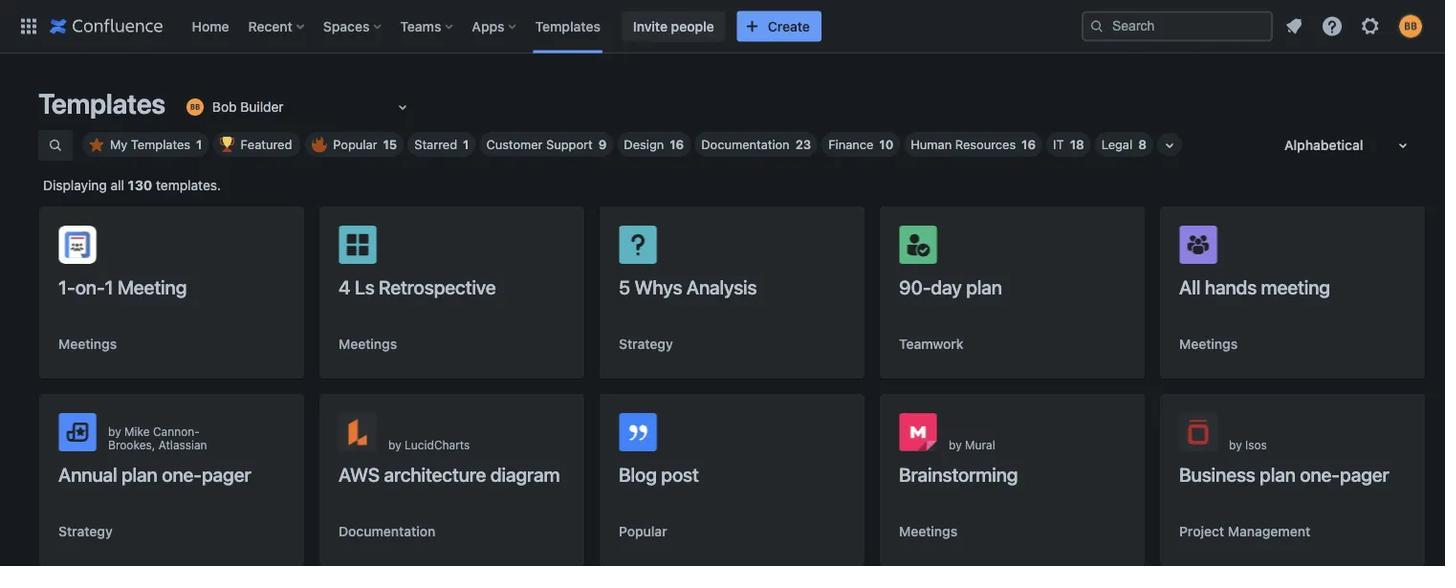 Task type: locate. For each thing, give the bounding box(es) containing it.
1 vertical spatial strategy
[[58, 524, 113, 540]]

apps
[[472, 18, 505, 34]]

notification icon image
[[1283, 15, 1306, 38]]

templates up my
[[38, 87, 165, 120]]

whys
[[635, 276, 683, 298]]

annual plan one-pager
[[58, 463, 251, 486]]

2 vertical spatial templates
[[131, 137, 191, 152]]

0 vertical spatial strategy
[[619, 336, 673, 352]]

strategy for annual
[[58, 524, 113, 540]]

0 horizontal spatial one-
[[162, 463, 202, 486]]

bob builder
[[212, 99, 284, 115]]

1 vertical spatial documentation
[[339, 524, 436, 540]]

architecture
[[384, 463, 486, 486]]

annual
[[58, 463, 117, 486]]

it
[[1054, 137, 1065, 152]]

0 vertical spatial strategy button
[[619, 335, 673, 354]]

16 right "design"
[[670, 137, 684, 152]]

home
[[192, 18, 229, 34]]

popular left 15
[[333, 137, 378, 152]]

meetings button down all
[[1180, 335, 1238, 354]]

1 horizontal spatial popular
[[619, 524, 668, 540]]

all
[[111, 178, 124, 193]]

documentation left 23
[[702, 137, 790, 152]]

invite
[[633, 18, 668, 34]]

meetings down all
[[1180, 336, 1238, 352]]

confluence image
[[50, 15, 163, 38], [50, 15, 163, 38]]

0 horizontal spatial documentation
[[339, 524, 436, 540]]

by for business plan one-pager
[[1230, 438, 1243, 452]]

1-on-1 meeting
[[58, 276, 187, 298]]

displaying
[[43, 178, 107, 193]]

5 whys analysis
[[619, 276, 757, 298]]

1 pager from the left
[[202, 463, 251, 486]]

templates
[[535, 18, 601, 34], [38, 87, 165, 120], [131, 137, 191, 152]]

1
[[196, 137, 202, 152], [463, 137, 469, 152], [105, 276, 113, 298]]

banner
[[0, 0, 1446, 54]]

meetings button
[[58, 335, 117, 354], [339, 335, 397, 354], [1180, 335, 1238, 354], [899, 522, 958, 542]]

documentation
[[702, 137, 790, 152], [339, 524, 436, 540]]

by left lucidcharts
[[389, 438, 402, 452]]

1 horizontal spatial strategy
[[619, 336, 673, 352]]

one- down atlassian
[[162, 463, 202, 486]]

strategy button down the 'annual'
[[58, 522, 113, 542]]

settings icon image
[[1360, 15, 1383, 38]]

meetings down ls
[[339, 336, 397, 352]]

0 horizontal spatial 16
[[670, 137, 684, 152]]

appswitcher icon image
[[17, 15, 40, 38]]

90-day plan
[[899, 276, 1003, 298]]

0 horizontal spatial strategy
[[58, 524, 113, 540]]

one- up management
[[1301, 463, 1341, 486]]

one-
[[162, 463, 202, 486], [1301, 463, 1341, 486]]

strategy button
[[619, 335, 673, 354], [58, 522, 113, 542]]

strategy button for annual
[[58, 522, 113, 542]]

meeting
[[118, 276, 187, 298]]

16 left the it
[[1022, 137, 1036, 152]]

0 horizontal spatial plan
[[122, 463, 158, 486]]

2 horizontal spatial plan
[[1260, 463, 1296, 486]]

displaying all 130 templates.
[[43, 178, 221, 193]]

retrospective
[[379, 276, 496, 298]]

by left mike
[[108, 425, 121, 438]]

teamwork button
[[899, 335, 964, 354]]

meetings button down brainstorming
[[899, 522, 958, 542]]

by inside by mike cannon- brookes, atlassian
[[108, 425, 121, 438]]

popular button
[[619, 522, 668, 542]]

meetings down brainstorming
[[899, 524, 958, 540]]

documentation down aws
[[339, 524, 436, 540]]

resources
[[956, 137, 1016, 152]]

project management
[[1180, 524, 1311, 540]]

by mural
[[949, 438, 996, 452]]

on-
[[75, 276, 105, 298]]

ls
[[355, 276, 375, 298]]

popular down blog
[[619, 524, 668, 540]]

plan
[[967, 276, 1003, 298], [122, 463, 158, 486], [1260, 463, 1296, 486]]

more categories image
[[1159, 134, 1182, 157]]

my
[[110, 137, 128, 152]]

plan for business plan one-pager
[[1260, 463, 1296, 486]]

1 horizontal spatial documentation
[[702, 137, 790, 152]]

meetings button down ls
[[339, 335, 397, 354]]

1 right starred
[[463, 137, 469, 152]]

plan down isos
[[1260, 463, 1296, 486]]

templates right apps popup button
[[535, 18, 601, 34]]

strategy button down whys
[[619, 335, 673, 354]]

open search bar image
[[48, 138, 63, 153]]

0 vertical spatial documentation
[[702, 137, 790, 152]]

spaces button
[[318, 11, 389, 42]]

bob
[[212, 99, 237, 115]]

1 horizontal spatial 16
[[1022, 137, 1036, 152]]

0 vertical spatial popular
[[333, 137, 378, 152]]

0 horizontal spatial 1
[[105, 276, 113, 298]]

1 one- from the left
[[162, 463, 202, 486]]

by
[[108, 425, 121, 438], [389, 438, 402, 452], [949, 438, 962, 452], [1230, 438, 1243, 452]]

18
[[1070, 137, 1085, 152]]

1 vertical spatial strategy button
[[58, 522, 113, 542]]

None text field
[[184, 98, 187, 117]]

2 pager from the left
[[1341, 463, 1390, 486]]

meetings button for hands
[[1180, 335, 1238, 354]]

1 horizontal spatial plan
[[967, 276, 1003, 298]]

1 right 1-
[[105, 276, 113, 298]]

templates.
[[156, 178, 221, 193]]

meetings down on-
[[58, 336, 117, 352]]

pager
[[202, 463, 251, 486], [1341, 463, 1390, 486]]

10
[[880, 137, 894, 152]]

people
[[671, 18, 715, 34]]

invite people button
[[622, 11, 726, 42]]

legal 8
[[1102, 137, 1147, 152]]

search image
[[1090, 19, 1105, 34]]

hands
[[1205, 276, 1257, 298]]

1 16 from the left
[[670, 137, 684, 152]]

documentation for documentation
[[339, 524, 436, 540]]

1 horizontal spatial strategy button
[[619, 335, 673, 354]]

global element
[[11, 0, 1082, 53]]

plan down brookes,
[[122, 463, 158, 486]]

meetings for ls
[[339, 336, 397, 352]]

meetings for hands
[[1180, 336, 1238, 352]]

strategy down whys
[[619, 336, 673, 352]]

templates right my
[[131, 137, 191, 152]]

by mike cannon- brookes, atlassian
[[108, 425, 207, 452]]

human resources 16
[[911, 137, 1036, 152]]

1 horizontal spatial pager
[[1341, 463, 1390, 486]]

aws architecture diagram
[[339, 463, 560, 486]]

plan for annual plan one-pager
[[122, 463, 158, 486]]

builder
[[241, 99, 284, 115]]

open image
[[391, 96, 414, 119]]

strategy down the 'annual'
[[58, 524, 113, 540]]

plan right day
[[967, 276, 1003, 298]]

5
[[619, 276, 631, 298]]

by left mural
[[949, 438, 962, 452]]

strategy for 5
[[619, 336, 673, 352]]

one- for business
[[1301, 463, 1341, 486]]

blog post
[[619, 463, 699, 486]]

1 vertical spatial popular
[[619, 524, 668, 540]]

pager for business plan one-pager
[[1341, 463, 1390, 486]]

1 horizontal spatial one-
[[1301, 463, 1341, 486]]

atlassian
[[159, 438, 207, 452]]

meetings
[[58, 336, 117, 352], [339, 336, 397, 352], [1180, 336, 1238, 352], [899, 524, 958, 540]]

strategy
[[619, 336, 673, 352], [58, 524, 113, 540]]

0 horizontal spatial pager
[[202, 463, 251, 486]]

lucidcharts
[[405, 438, 470, 452]]

popular
[[333, 137, 378, 152], [619, 524, 668, 540]]

recent button
[[243, 11, 312, 42]]

documentation 23
[[702, 137, 812, 152]]

0 horizontal spatial popular
[[333, 137, 378, 152]]

alphabetical button
[[1274, 130, 1427, 161]]

0 vertical spatial templates
[[535, 18, 601, 34]]

1 up "templates."
[[196, 137, 202, 152]]

project
[[1180, 524, 1225, 540]]

0 horizontal spatial strategy button
[[58, 522, 113, 542]]

customer support 9
[[487, 137, 607, 152]]

by left isos
[[1230, 438, 1243, 452]]

business
[[1180, 463, 1256, 486]]

2 one- from the left
[[1301, 463, 1341, 486]]

legal
[[1102, 137, 1133, 152]]

meetings button down on-
[[58, 335, 117, 354]]



Task type: vqa. For each thing, say whether or not it's contained in the screenshot.


Task type: describe. For each thing, give the bounding box(es) containing it.
1-
[[58, 276, 75, 298]]

starred 1
[[415, 137, 469, 152]]

post
[[662, 463, 699, 486]]

brainstorming
[[899, 463, 1018, 486]]

recent
[[248, 18, 293, 34]]

alphabetical
[[1285, 137, 1364, 153]]

day
[[931, 276, 962, 298]]

human
[[911, 137, 952, 152]]

featured button
[[213, 132, 301, 157]]

cannon-
[[153, 425, 200, 438]]

teams button
[[395, 11, 461, 42]]

featured
[[241, 137, 292, 152]]

support
[[546, 137, 593, 152]]

130
[[128, 178, 152, 193]]

8
[[1139, 137, 1147, 152]]

by for brainstorming
[[949, 438, 962, 452]]

documentation for documentation 23
[[702, 137, 790, 152]]

all
[[1180, 276, 1201, 298]]

invite people
[[633, 18, 715, 34]]

1 vertical spatial templates
[[38, 87, 165, 120]]

help icon image
[[1321, 15, 1344, 38]]

meetings button for on-
[[58, 335, 117, 354]]

home link
[[186, 11, 235, 42]]

4
[[339, 276, 351, 298]]

diagram
[[491, 463, 560, 486]]

isos
[[1246, 438, 1268, 452]]

create button
[[738, 11, 822, 42]]

mike
[[124, 425, 150, 438]]

by lucidcharts
[[389, 438, 470, 452]]

by for aws architecture diagram
[[389, 438, 402, 452]]

all hands meeting
[[1180, 276, 1331, 298]]

teams
[[400, 18, 442, 34]]

business plan one-pager
[[1180, 463, 1390, 486]]

teamwork
[[899, 336, 964, 352]]

blog
[[619, 463, 657, 486]]

23
[[796, 137, 812, 152]]

templates link
[[530, 11, 607, 42]]

by for annual plan one-pager
[[108, 425, 121, 438]]

4 ls retrospective
[[339, 276, 496, 298]]

Search field
[[1082, 11, 1274, 42]]

analysis
[[687, 276, 757, 298]]

finance 10
[[829, 137, 894, 152]]

one- for annual
[[162, 463, 202, 486]]

15
[[383, 137, 397, 152]]

2 16 from the left
[[1022, 137, 1036, 152]]

design
[[624, 137, 664, 152]]

starred
[[415, 137, 458, 152]]

9
[[599, 137, 607, 152]]

it 18
[[1054, 137, 1085, 152]]

1 horizontal spatial 1
[[196, 137, 202, 152]]

design 16
[[624, 137, 684, 152]]

templates inside templates link
[[535, 18, 601, 34]]

banner containing home
[[0, 0, 1446, 54]]

strategy button for 5
[[619, 335, 673, 354]]

meetings for on-
[[58, 336, 117, 352]]

pager for annual plan one-pager
[[202, 463, 251, 486]]

meeting
[[1262, 276, 1331, 298]]

aws
[[339, 463, 380, 486]]

finance
[[829, 137, 874, 152]]

spaces
[[323, 18, 370, 34]]

meetings button for ls
[[339, 335, 397, 354]]

management
[[1228, 524, 1311, 540]]

90-
[[899, 276, 931, 298]]

apps button
[[466, 11, 524, 42]]

documentation button
[[339, 522, 436, 542]]

create
[[768, 18, 810, 34]]

by isos
[[1230, 438, 1268, 452]]

2 horizontal spatial 1
[[463, 137, 469, 152]]

project management button
[[1180, 522, 1311, 542]]

mural
[[966, 438, 996, 452]]

customer
[[487, 137, 543, 152]]

my templates
[[110, 137, 191, 152]]

brookes,
[[108, 438, 155, 452]]



